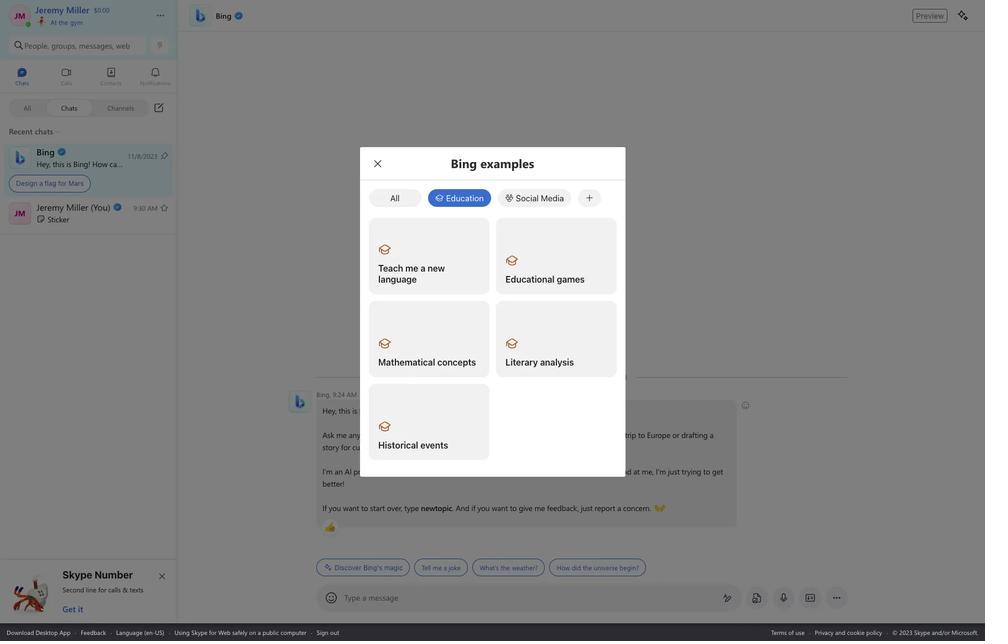 Task type: vqa. For each thing, say whether or not it's contained in the screenshot.
newtopic . and if you want to give me feedback, just report a concern.
yes



Task type: describe. For each thing, give the bounding box(es) containing it.
type
[[344, 593, 360, 603]]

channels
[[107, 103, 134, 112]]

this for hey, this is bing
[[338, 406, 350, 416]]

at the gym
[[49, 18, 83, 27]]

of inside ask me any type of question, like finding vegan restaurants in cambridge, itinerary for your trip to europe or drafting a story for curious kids. in groups, remember to mention me with @bing. i'm an ai preview, so i'm still learning. sometimes i might say something weird. don't get mad at me, i'm just trying to get better! if you want to start over, type
[[379, 430, 386, 440]]

just inside ask me any type of question, like finding vegan restaurants in cambridge, itinerary for your trip to europe or drafting a story for curious kids. in groups, remember to mention me with @bing. i'm an ai preview, so i'm still learning. sometimes i might say something weird. don't get mad at me, i'm just trying to get better! if you want to start over, type
[[668, 466, 680, 477]]

at
[[633, 466, 640, 477]]

teach me a new language
[[378, 263, 447, 284]]

2 want from the left
[[492, 503, 508, 513]]

what's the weather?
[[479, 563, 538, 572]]

download desktop app link
[[7, 628, 71, 637]]

so
[[382, 466, 390, 477]]

today?
[[158, 159, 180, 169]]

public
[[263, 628, 279, 637]]

sometimes
[[448, 466, 484, 477]]

to right trip
[[638, 430, 645, 440]]

1 vertical spatial of
[[789, 628, 794, 637]]

events
[[420, 440, 448, 450]]

a right report
[[617, 503, 621, 513]]

start
[[370, 503, 385, 513]]

newtopic . and if you want to give me feedback, just report a concern.
[[421, 503, 653, 513]]

if
[[471, 503, 475, 513]]

Type a message text field
[[345, 593, 714, 604]]

learning.
[[417, 466, 446, 477]]

on
[[249, 628, 256, 637]]

any
[[349, 430, 360, 440]]

to left give
[[510, 503, 517, 513]]

1 vertical spatial skype
[[191, 628, 207, 637]]

over,
[[387, 503, 402, 513]]

0 horizontal spatial just
[[581, 503, 593, 513]]

1 get from the left
[[604, 466, 614, 477]]

concepts
[[437, 357, 476, 367]]

literary
[[505, 357, 538, 367]]

can
[[110, 159, 121, 169]]

mention
[[475, 442, 503, 453]]

(openhands)
[[654, 502, 696, 513]]

ask me any type of question, like finding vegan restaurants in cambridge, itinerary for your trip to europe or drafting a story for curious kids. in groups, remember to mention me with @bing. i'm an ai preview, so i'm still learning. sometimes i might say something weird. don't get mad at me, i'm just trying to get better! if you want to start over, type
[[322, 430, 725, 513]]

0 horizontal spatial type
[[362, 430, 377, 440]]

a inside tell me a joke button
[[443, 563, 447, 572]]

privacy and cookie policy
[[815, 628, 882, 637]]

(smileeyes)
[[469, 405, 506, 416]]

people, groups, messages, web button
[[9, 35, 147, 55]]

tell me a joke
[[422, 563, 461, 572]]

want inside ask me any type of question, like finding vegan restaurants in cambridge, itinerary for your trip to europe or drafting a story for curious kids. in groups, remember to mention me with @bing. i'm an ai preview, so i'm still learning. sometimes i might say something weird. don't get mad at me, i'm just trying to get better! if you want to start over, type
[[343, 503, 359, 513]]

terms
[[771, 628, 787, 637]]

me right give
[[534, 503, 545, 513]]

how did the universe begin?
[[557, 563, 639, 572]]

hey, for hey, this is bing
[[322, 406, 336, 416]]

0 vertical spatial i
[[123, 159, 125, 169]]

to down vegan
[[466, 442, 473, 453]]

for right flag
[[58, 179, 67, 188]]

sign out
[[317, 628, 339, 637]]

this for hey, this is bing ! how can i help you today?
[[53, 159, 64, 169]]

using skype for web safely on a public computer
[[175, 628, 307, 637]]

drafting
[[681, 430, 708, 440]]

if
[[322, 503, 327, 513]]

@bing.
[[534, 442, 557, 453]]

preview
[[916, 11, 944, 20]]

design a flag for mars
[[16, 179, 84, 188]]

(en-
[[144, 628, 155, 637]]

me for joke
[[433, 563, 442, 572]]

computer
[[281, 628, 307, 637]]

help
[[127, 159, 142, 169]]

it
[[78, 604, 83, 615]]

sign
[[317, 628, 329, 637]]

sign out link
[[317, 628, 339, 637]]

hey, for hey, this is bing ! how can i help you today?
[[37, 159, 51, 169]]

kids.
[[378, 442, 393, 453]]

report
[[595, 503, 615, 513]]

educational games
[[505, 274, 585, 284]]

&
[[123, 585, 128, 594]]

to right trying
[[703, 466, 710, 477]]

type a message
[[344, 593, 398, 603]]

feedback link
[[81, 628, 106, 637]]

weather?
[[512, 563, 538, 572]]

trying
[[682, 466, 701, 477]]

web
[[116, 40, 130, 51]]

second line for calls & texts
[[63, 585, 144, 594]]

feedback
[[81, 628, 106, 637]]

app
[[59, 628, 71, 637]]

mad
[[616, 466, 631, 477]]

historical events
[[378, 440, 448, 450]]

get it
[[63, 604, 83, 615]]

hey, this is bing ! how can i help you today?
[[37, 159, 182, 169]]

sticker button
[[0, 198, 178, 230]]

me for type
[[336, 430, 347, 440]]

how inside button
[[557, 563, 570, 572]]

remember
[[430, 442, 464, 453]]

for left your
[[596, 430, 606, 440]]

design
[[16, 179, 37, 188]]

europe
[[647, 430, 670, 440]]

a inside ask me any type of question, like finding vegan restaurants in cambridge, itinerary for your trip to europe or drafting a story for curious kids. in groups, remember to mention me with @bing. i'm an ai preview, so i'm still learning. sometimes i might say something weird. don't get mad at me, i'm just trying to get better! if you want to start over, type
[[710, 430, 714, 440]]

for right story
[[341, 442, 350, 453]]

say
[[512, 466, 523, 477]]

analysis
[[540, 357, 574, 367]]

chats
[[61, 103, 77, 112]]

mathematical
[[378, 357, 435, 367]]

or
[[672, 430, 679, 440]]

like
[[420, 430, 431, 440]]

bing for hey, this is bing ! how can i help you today?
[[73, 159, 88, 169]]

am
[[347, 390, 357, 399]]

me,
[[642, 466, 654, 477]]



Task type: locate. For each thing, give the bounding box(es) containing it.
0 horizontal spatial of
[[379, 430, 386, 440]]

groups, down the like
[[403, 442, 428, 453]]

hey, up design a flag for mars
[[37, 159, 51, 169]]

1 horizontal spatial groups,
[[403, 442, 428, 453]]

0 horizontal spatial bing
[[73, 159, 88, 169]]

1 horizontal spatial type
[[404, 503, 419, 513]]

want left start
[[343, 503, 359, 513]]

did
[[572, 563, 581, 572]]

get right trying
[[712, 466, 723, 477]]

groups,
[[51, 40, 77, 51], [403, 442, 428, 453]]

language (en-us) link
[[116, 628, 164, 637]]

i left might on the bottom
[[486, 466, 488, 477]]

get
[[63, 604, 76, 615]]

social
[[516, 193, 539, 203]]

itinerary
[[567, 430, 594, 440]]

bing up any
[[359, 406, 375, 416]]

mathematical concepts
[[378, 357, 476, 367]]

0 horizontal spatial the
[[59, 18, 68, 27]]

0 horizontal spatial want
[[343, 503, 359, 513]]

policy
[[867, 628, 882, 637]]

0 horizontal spatial this
[[53, 159, 64, 169]]

1 horizontal spatial of
[[789, 628, 794, 637]]

weird.
[[562, 466, 582, 477]]

0 horizontal spatial get
[[604, 466, 614, 477]]

give
[[519, 503, 532, 513]]

1 vertical spatial how
[[557, 563, 570, 572]]

me right tell
[[433, 563, 442, 572]]

2 get from the left
[[712, 466, 723, 477]]

hey,
[[37, 159, 51, 169], [322, 406, 336, 416]]

the right the what's
[[501, 563, 510, 572]]

0 vertical spatial just
[[668, 466, 680, 477]]

trip
[[625, 430, 636, 440]]

of up kids. at the left bottom
[[379, 430, 386, 440]]

0 vertical spatial this
[[53, 159, 64, 169]]

out
[[330, 628, 339, 637]]

0 vertical spatial all
[[24, 103, 31, 112]]

teach
[[378, 263, 403, 273]]

bing's
[[363, 564, 382, 572]]

2 horizontal spatial i'm
[[656, 466, 666, 477]]

desktop
[[36, 628, 58, 637]]

groups, inside ask me any type of question, like finding vegan restaurants in cambridge, itinerary for your trip to europe or drafting a story for curious kids. in groups, remember to mention me with @bing. i'm an ai preview, so i'm still learning. sometimes i might say something weird. don't get mad at me, i'm just trying to get better! if you want to start over, type
[[403, 442, 428, 453]]

preview,
[[353, 466, 380, 477]]

0 vertical spatial of
[[379, 430, 386, 440]]

still
[[404, 466, 415, 477]]

just
[[668, 466, 680, 477], [581, 503, 593, 513]]

0 vertical spatial skype
[[63, 569, 92, 581]]

and
[[835, 628, 846, 637]]

1 horizontal spatial skype
[[191, 628, 207, 637]]

1 vertical spatial i
[[486, 466, 488, 477]]

new
[[428, 263, 445, 273]]

tab list
[[0, 63, 178, 93]]

0 horizontal spatial is
[[66, 159, 71, 169]]

i'm right me,
[[656, 466, 666, 477]]

.
[[452, 503, 454, 513]]

to left start
[[361, 503, 368, 513]]

just left report
[[581, 503, 593, 513]]

literary analysis
[[505, 357, 574, 367]]

i'm right so
[[392, 466, 402, 477]]

mars
[[69, 179, 84, 188]]

me for new
[[405, 263, 418, 273]]

1 vertical spatial type
[[404, 503, 419, 513]]

in
[[395, 442, 401, 453]]

type up curious
[[362, 430, 377, 440]]

me left with
[[505, 442, 516, 453]]

messages,
[[79, 40, 114, 51]]

1 horizontal spatial i
[[486, 466, 488, 477]]

of left use
[[789, 628, 794, 637]]

download desktop app
[[7, 628, 71, 637]]

bing
[[73, 159, 88, 169], [359, 406, 375, 416]]

me inside "teach me a new language"
[[405, 263, 418, 273]]

number
[[95, 569, 133, 581]]

magic
[[384, 564, 403, 572]]

1 horizontal spatial is
[[352, 406, 357, 416]]

education
[[446, 193, 484, 203]]

an
[[334, 466, 343, 477]]

0 horizontal spatial how
[[92, 159, 108, 169]]

feedback,
[[547, 503, 579, 513]]

bing up mars
[[73, 159, 88, 169]]

type
[[362, 430, 377, 440], [404, 503, 419, 513]]

0 vertical spatial how
[[92, 159, 108, 169]]

language
[[378, 274, 417, 284]]

i'm left an
[[322, 466, 332, 477]]

at the gym button
[[35, 15, 145, 27]]

1 horizontal spatial just
[[668, 466, 680, 477]]

1 vertical spatial this
[[338, 406, 350, 416]]

bing,
[[316, 390, 331, 399]]

calls
[[108, 585, 121, 594]]

1 horizontal spatial how
[[557, 563, 570, 572]]

1 horizontal spatial want
[[492, 503, 508, 513]]

0 vertical spatial groups,
[[51, 40, 77, 51]]

skype number
[[63, 569, 133, 581]]

type right "over,"
[[404, 503, 419, 513]]

1 vertical spatial hey,
[[322, 406, 336, 416]]

1 vertical spatial just
[[581, 503, 593, 513]]

how right !
[[92, 159, 108, 169]]

skype number element
[[9, 569, 169, 615]]

skype right using
[[191, 628, 207, 637]]

how left did
[[557, 563, 570, 572]]

use
[[796, 628, 805, 637]]

a left new
[[420, 263, 425, 273]]

curious
[[352, 442, 376, 453]]

groups, inside button
[[51, 40, 77, 51]]

sticker
[[48, 214, 69, 224]]

using
[[175, 628, 190, 637]]

just left trying
[[668, 466, 680, 477]]

gym
[[70, 18, 83, 27]]

this up flag
[[53, 159, 64, 169]]

0 vertical spatial is
[[66, 159, 71, 169]]

how did the universe begin? button
[[549, 559, 646, 577]]

you inside ask me any type of question, like finding vegan restaurants in cambridge, itinerary for your trip to europe or drafting a story for curious kids. in groups, remember to mention me with @bing. i'm an ai preview, so i'm still learning. sometimes i might say something weird. don't get mad at me, i'm just trying to get better! if you want to start over, type
[[329, 503, 341, 513]]

me inside button
[[433, 563, 442, 572]]

for right line
[[98, 585, 107, 594]]

is for hey, this is bing
[[352, 406, 357, 416]]

for left web
[[209, 628, 217, 637]]

a inside "teach me a new language"
[[420, 263, 425, 273]]

the right did
[[583, 563, 592, 572]]

this down 9:24
[[338, 406, 350, 416]]

me up language
[[405, 263, 418, 273]]

the
[[59, 18, 68, 27], [501, 563, 510, 572], [583, 563, 592, 572]]

want
[[343, 503, 359, 513], [492, 503, 508, 513]]

a right on
[[258, 628, 261, 637]]

0 horizontal spatial groups,
[[51, 40, 77, 51]]

1 horizontal spatial you
[[329, 503, 341, 513]]

3 i'm from the left
[[656, 466, 666, 477]]

the for what's
[[501, 563, 510, 572]]

a left joke
[[443, 563, 447, 572]]

finding
[[433, 430, 456, 440]]

1 vertical spatial all
[[390, 193, 400, 203]]

a left flag
[[39, 179, 43, 188]]

i right can
[[123, 159, 125, 169]]

1 horizontal spatial hey,
[[322, 406, 336, 416]]

0 vertical spatial bing
[[73, 159, 88, 169]]

people, groups, messages, web
[[24, 40, 130, 51]]

me left any
[[336, 430, 347, 440]]

a
[[39, 179, 43, 188], [420, 263, 425, 273], [710, 430, 714, 440], [617, 503, 621, 513], [443, 563, 447, 572], [363, 593, 366, 603], [258, 628, 261, 637]]

want left give
[[492, 503, 508, 513]]

9:24
[[333, 390, 345, 399]]

bing for hey, this is bing
[[359, 406, 375, 416]]

is left !
[[66, 159, 71, 169]]

how
[[92, 159, 108, 169], [557, 563, 570, 572]]

the for at
[[59, 18, 68, 27]]

1 horizontal spatial get
[[712, 466, 723, 477]]

story
[[322, 442, 339, 453]]

what's the weather? button
[[472, 559, 545, 577]]

educational
[[505, 274, 554, 284]]

cookie
[[847, 628, 865, 637]]

using skype for web safely on a public computer link
[[175, 628, 307, 637]]

0 horizontal spatial all
[[24, 103, 31, 112]]

vegan
[[458, 430, 478, 440]]

1 horizontal spatial i'm
[[392, 466, 402, 477]]

1 vertical spatial groups,
[[403, 442, 428, 453]]

1 horizontal spatial all
[[390, 193, 400, 203]]

show more bing examples categories element
[[578, 189, 601, 207]]

begin?
[[620, 563, 639, 572]]

1 horizontal spatial the
[[501, 563, 510, 572]]

a right drafting
[[710, 430, 714, 440]]

0 vertical spatial hey,
[[37, 159, 51, 169]]

message
[[369, 593, 398, 603]]

0 vertical spatial type
[[362, 430, 377, 440]]

ai
[[345, 466, 351, 477]]

0 horizontal spatial hey,
[[37, 159, 51, 169]]

1 i'm from the left
[[322, 466, 332, 477]]

1 horizontal spatial this
[[338, 406, 350, 416]]

flag
[[45, 179, 56, 188]]

i inside ask me any type of question, like finding vegan restaurants in cambridge, itinerary for your trip to europe or drafting a story for curious kids. in groups, remember to mention me with @bing. i'm an ai preview, so i'm still learning. sometimes i might say something weird. don't get mad at me, i'm just trying to get better! if you want to start over, type
[[486, 466, 488, 477]]

skype up second
[[63, 569, 92, 581]]

in
[[519, 430, 525, 440]]

privacy and cookie policy link
[[815, 628, 882, 637]]

0 horizontal spatial you
[[144, 159, 156, 169]]

1 vertical spatial bing
[[359, 406, 375, 416]]

people,
[[24, 40, 49, 51]]

hey, this is bing
[[322, 406, 375, 416]]

2 horizontal spatial the
[[583, 563, 592, 572]]

of
[[379, 430, 386, 440], [789, 628, 794, 637]]

us)
[[155, 628, 164, 637]]

get left 'mad'
[[604, 466, 614, 477]]

2 horizontal spatial you
[[477, 503, 490, 513]]

terms of use
[[771, 628, 805, 637]]

0 horizontal spatial i'm
[[322, 466, 332, 477]]

hey, down bing,
[[322, 406, 336, 416]]

2 i'm from the left
[[392, 466, 402, 477]]

concern.
[[623, 503, 651, 513]]

1 horizontal spatial bing
[[359, 406, 375, 416]]

is for hey, this is bing ! how can i help you today?
[[66, 159, 71, 169]]

you
[[144, 159, 156, 169], [329, 503, 341, 513], [477, 503, 490, 513]]

is down am
[[352, 406, 357, 416]]

games
[[557, 274, 585, 284]]

1 vertical spatial is
[[352, 406, 357, 416]]

1 want from the left
[[343, 503, 359, 513]]

for inside 'skype number' element
[[98, 585, 107, 594]]

0 horizontal spatial i
[[123, 159, 125, 169]]

web
[[218, 628, 231, 637]]

a right type
[[363, 593, 366, 603]]

0 horizontal spatial skype
[[63, 569, 92, 581]]

second
[[63, 585, 84, 594]]

the right "at"
[[59, 18, 68, 27]]

groups, down at the gym
[[51, 40, 77, 51]]



